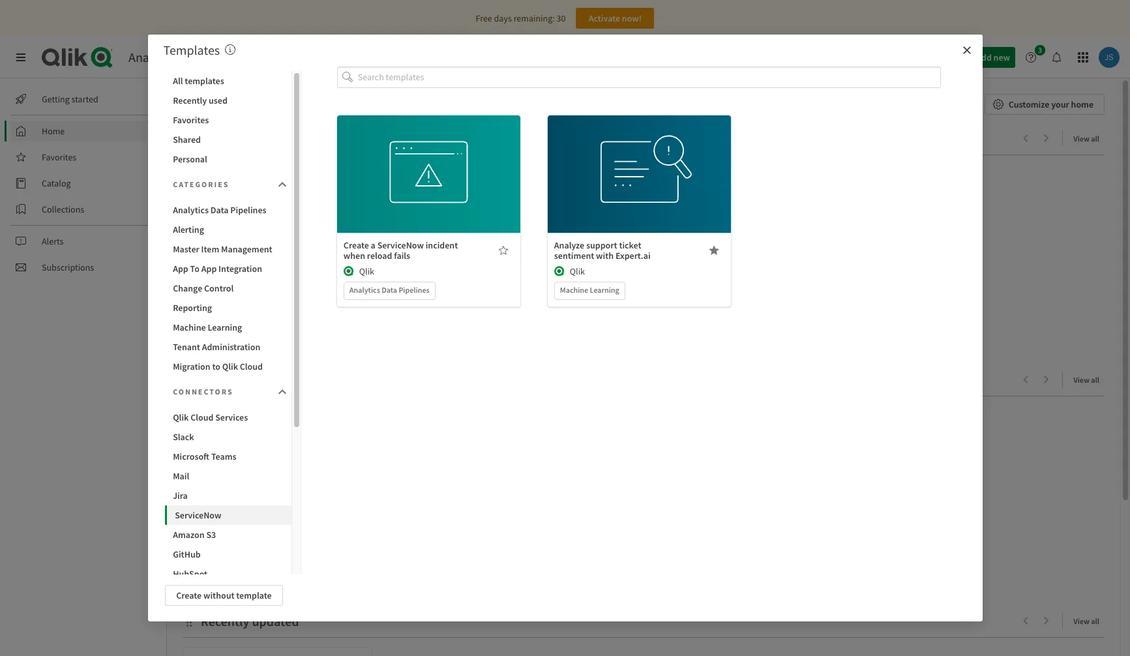 Task type: vqa. For each thing, say whether or not it's contained in the screenshot.
days
yes



Task type: locate. For each thing, give the bounding box(es) containing it.
without
[[204, 590, 235, 602]]

0 vertical spatial machine
[[560, 285, 589, 295]]

machine learning down updated
[[173, 322, 242, 333]]

app
[[210, 292, 226, 303], [210, 533, 226, 545]]

1 vertical spatial machine learning
[[173, 322, 242, 333]]

1 horizontal spatial details
[[626, 182, 653, 194]]

close sidebar menu image
[[16, 52, 26, 63]]

customize
[[1009, 99, 1050, 110]]

github
[[173, 549, 201, 561]]

2 first from the top
[[191, 533, 209, 545]]

1 horizontal spatial to
[[255, 131, 266, 147]]

0 vertical spatial servicenow
[[378, 239, 424, 251]]

details up incident
[[416, 182, 442, 194]]

use template button for ticket
[[599, 149, 681, 170]]

analytics data pipelines down reload
[[350, 285, 430, 295]]

to for qlik
[[212, 361, 221, 373]]

view all link
[[1074, 130, 1106, 146], [1074, 371, 1106, 388], [1074, 613, 1106, 629]]

3 view all link from the top
[[1074, 613, 1106, 629]]

1 vertical spatial first
[[191, 533, 209, 545]]

machine learning
[[560, 285, 620, 295], [173, 322, 242, 333]]

migration to qlik cloud button
[[165, 357, 292, 377]]

remaining:
[[514, 12, 555, 24]]

learning
[[590, 285, 620, 295], [208, 322, 242, 333]]

all
[[1092, 134, 1100, 144], [1092, 375, 1100, 385], [1092, 617, 1100, 626]]

first up updated
[[191, 292, 209, 303]]

create for create a servicenow incident when reload fails
[[344, 239, 369, 251]]

1 vertical spatial to
[[212, 361, 221, 373]]

use template for ticket
[[614, 154, 666, 166]]

2 use template button from the left
[[599, 149, 681, 170]]

use template
[[403, 154, 455, 166], [614, 154, 666, 166]]

migration to qlik cloud
[[173, 361, 263, 373]]

2 vertical spatial view all
[[1074, 617, 1100, 626]]

tenant administration
[[173, 341, 261, 353]]

2 first app from the top
[[191, 533, 226, 545]]

0 horizontal spatial machine
[[173, 322, 206, 333]]

0 horizontal spatial learning
[[208, 322, 242, 333]]

2 vertical spatial recently
[[201, 613, 250, 630]]

1 horizontal spatial details button
[[599, 178, 681, 199]]

jira
[[173, 490, 188, 502]]

change
[[173, 283, 202, 294]]

0 vertical spatial view all
[[1074, 134, 1100, 144]]

analytics inside 'button'
[[173, 204, 209, 216]]

qlik inside "button"
[[173, 412, 189, 424]]

app right to
[[201, 263, 217, 275]]

1 vertical spatial recently
[[201, 372, 250, 388]]

1 view all link from the top
[[1074, 130, 1106, 146]]

1 vertical spatial services
[[215, 412, 248, 424]]

analytics down favorites button
[[201, 131, 252, 147]]

first inside first app link
[[191, 533, 209, 545]]

data up "alerting" button
[[211, 204, 229, 216]]

administration
[[202, 341, 261, 353]]

2 vertical spatial view
[[1074, 617, 1090, 626]]

1 vertical spatial analytics data pipelines
[[350, 285, 430, 295]]

1 vertical spatial view all
[[1074, 375, 1100, 385]]

cloud
[[240, 361, 263, 373], [191, 412, 214, 424]]

0 horizontal spatial to
[[212, 361, 221, 373]]

2 view from the top
[[1074, 375, 1090, 385]]

0 horizontal spatial machine learning
[[173, 322, 242, 333]]

0 horizontal spatial favorites
[[42, 151, 76, 163]]

app down servicenow 'button'
[[210, 533, 226, 545]]

Search templates text field
[[358, 67, 942, 88]]

updated 10 minutes ago
[[206, 306, 285, 316]]

2 use from the left
[[614, 154, 628, 166]]

create left a
[[344, 239, 369, 251]]

hubspot button
[[165, 564, 292, 584]]

0 horizontal spatial create
[[176, 590, 202, 602]]

to left explore at left
[[255, 131, 266, 147]]

0 vertical spatial jacob simon element
[[191, 305, 203, 317]]

2 jacob simon element from the top
[[191, 546, 203, 558]]

services inside "button"
[[215, 412, 248, 424]]

2 view all link from the top
[[1074, 371, 1106, 388]]

used
[[209, 95, 228, 106], [252, 372, 279, 388]]

services up slack button
[[215, 412, 248, 424]]

1 vertical spatial all
[[1092, 375, 1100, 385]]

machine
[[560, 285, 589, 295], [173, 322, 206, 333]]

to inside button
[[212, 361, 221, 373]]

0 vertical spatial to
[[255, 131, 266, 147]]

personal element
[[267, 514, 288, 535]]

analytics data pipelines up "alerting" button
[[173, 204, 267, 216]]

recently used link
[[201, 372, 284, 388]]

machine down qlik image
[[560, 285, 589, 295]]

1 horizontal spatial home
[[183, 94, 223, 114]]

recently for the recently updated link
[[201, 613, 250, 630]]

0 vertical spatial favorites
[[173, 114, 209, 126]]

servicenow inside create a servicenow incident when reload fails
[[378, 239, 424, 251]]

cloud down administration
[[240, 361, 263, 373]]

0 vertical spatial recently
[[173, 95, 207, 106]]

view all
[[1074, 134, 1100, 144], [1074, 375, 1100, 385], [1074, 617, 1100, 626]]

microsoft teams button
[[165, 447, 292, 467]]

details button up ticket
[[599, 178, 681, 199]]

cloud down connectors
[[191, 412, 214, 424]]

master item management
[[173, 243, 273, 255]]

1 horizontal spatial machine
[[560, 285, 589, 295]]

home down getting
[[42, 125, 65, 137]]

1 vertical spatial jacob simon element
[[191, 546, 203, 558]]

1 vertical spatial jacob simon image
[[191, 546, 203, 558]]

analytics data pipelines inside analytics data pipelines 'button'
[[173, 204, 267, 216]]

1 vertical spatial home
[[42, 125, 65, 137]]

1 vertical spatial first app
[[191, 533, 226, 545]]

used up favorites button
[[209, 95, 228, 106]]

1 horizontal spatial use
[[614, 154, 628, 166]]

1 horizontal spatial use template button
[[599, 149, 681, 170]]

to down tenant administration
[[212, 361, 221, 373]]

getting
[[42, 93, 70, 105]]

activate now! link
[[577, 8, 655, 29]]

jacob simon image left updated
[[191, 305, 203, 317]]

app left to
[[173, 263, 188, 275]]

qlik cloud services button
[[165, 408, 292, 427]]

servicenow right a
[[378, 239, 424, 251]]

1 horizontal spatial create
[[344, 239, 369, 251]]

create down hubspot
[[176, 590, 202, 602]]

1 vertical spatial used
[[252, 372, 279, 388]]

0 horizontal spatial use template button
[[388, 149, 470, 170]]

3 all from the top
[[1092, 617, 1100, 626]]

0 vertical spatial analytics data pipelines
[[173, 204, 267, 216]]

1 horizontal spatial favorites
[[173, 114, 209, 126]]

pipelines down fails
[[399, 285, 430, 295]]

1 vertical spatial view all link
[[1074, 371, 1106, 388]]

1 vertical spatial app
[[210, 533, 226, 545]]

machine learning down qlik image
[[560, 285, 620, 295]]

0 vertical spatial home
[[183, 94, 223, 114]]

data
[[211, 204, 229, 216], [382, 285, 397, 295]]

use template button for servicenow
[[388, 149, 470, 170]]

use
[[403, 154, 418, 166], [614, 154, 628, 166]]

used inside home main content
[[252, 372, 279, 388]]

1 vertical spatial favorites
[[42, 151, 76, 163]]

sentiment
[[555, 250, 595, 261]]

recently
[[173, 95, 207, 106], [201, 372, 250, 388], [201, 613, 250, 630]]

machine learning inside machine learning button
[[173, 322, 242, 333]]

favorites
[[173, 114, 209, 126], [42, 151, 76, 163]]

1 horizontal spatial cloud
[[240, 361, 263, 373]]

template for servicenow
[[419, 154, 455, 166]]

now!
[[622, 12, 642, 24]]

move collection image
[[183, 614, 196, 627]]

0 horizontal spatial template
[[236, 590, 272, 602]]

1 first app from the top
[[191, 292, 226, 303]]

1 vertical spatial servicenow
[[175, 510, 222, 521]]

favorites inside favorites button
[[173, 114, 209, 126]]

1 vertical spatial view
[[1074, 375, 1090, 385]]

0 horizontal spatial details button
[[388, 178, 470, 199]]

mail button
[[165, 467, 292, 486]]

0 horizontal spatial data
[[211, 204, 229, 216]]

1 horizontal spatial machine learning
[[560, 285, 620, 295]]

1 horizontal spatial servicenow
[[378, 239, 424, 251]]

home main content
[[162, 78, 1131, 657]]

1 horizontal spatial used
[[252, 372, 279, 388]]

qlik down administration
[[222, 361, 238, 373]]

incident
[[426, 239, 458, 251]]

0 horizontal spatial home
[[42, 125, 65, 137]]

0 horizontal spatial details
[[416, 182, 442, 194]]

1 horizontal spatial app
[[201, 263, 217, 275]]

change control
[[173, 283, 234, 294]]

recently for "recently used" link
[[201, 372, 250, 388]]

3 view from the top
[[1074, 617, 1090, 626]]

github button
[[165, 545, 292, 564]]

2 vertical spatial view all link
[[1074, 613, 1106, 629]]

favorites inside favorites link
[[42, 151, 76, 163]]

cloud inside "button"
[[191, 412, 214, 424]]

home inside main content
[[183, 94, 223, 114]]

0 vertical spatial view all link
[[1074, 130, 1106, 146]]

amazon
[[173, 529, 205, 541]]

0 horizontal spatial analytics data pipelines
[[173, 204, 267, 216]]

1 details button from the left
[[388, 178, 470, 199]]

first up github
[[191, 533, 209, 545]]

1 app from the top
[[210, 292, 226, 303]]

amazon s3 button
[[165, 525, 292, 545]]

0 vertical spatial cloud
[[240, 361, 263, 373]]

reporting button
[[165, 298, 292, 318]]

1 vertical spatial recently used
[[201, 372, 279, 388]]

0 vertical spatial first app
[[191, 292, 226, 303]]

recently used down administration
[[201, 372, 279, 388]]

details for ticket
[[626, 182, 653, 194]]

pipelines
[[231, 204, 267, 216], [399, 285, 430, 295]]

shared
[[173, 134, 201, 146]]

details button up incident
[[388, 178, 470, 199]]

0 vertical spatial pipelines
[[231, 204, 267, 216]]

1 use from the left
[[403, 154, 418, 166]]

analytics to explore
[[201, 131, 311, 147]]

create inside create a servicenow incident when reload fails
[[344, 239, 369, 251]]

analytics up alerting
[[173, 204, 209, 216]]

0 vertical spatial jacob simon image
[[191, 305, 203, 317]]

1 details from the left
[[416, 182, 442, 194]]

template for ticket
[[630, 154, 666, 166]]

view for analytics to explore
[[1074, 134, 1090, 144]]

master
[[173, 243, 200, 255]]

machine up 'tenant' on the left of page
[[173, 322, 206, 333]]

data inside 'button'
[[211, 204, 229, 216]]

1 use template button from the left
[[388, 149, 470, 170]]

2 horizontal spatial template
[[630, 154, 666, 166]]

1 vertical spatial cloud
[[191, 412, 214, 424]]

0 vertical spatial machine learning
[[560, 285, 620, 295]]

recently used button
[[165, 91, 292, 110]]

1 view from the top
[[1074, 134, 1090, 144]]

pipelines up "alerting" button
[[231, 204, 267, 216]]

jacob simon element down amazon s3
[[191, 546, 203, 558]]

favorites up catalog on the left
[[42, 151, 76, 163]]

2 use template from the left
[[614, 154, 666, 166]]

jacob simon image
[[191, 305, 203, 317], [191, 546, 203, 558]]

details up ticket
[[626, 182, 653, 194]]

details button
[[388, 178, 470, 199], [599, 178, 681, 199]]

free
[[476, 12, 493, 24]]

1 vertical spatial create
[[176, 590, 202, 602]]

3 view all from the top
[[1074, 617, 1100, 626]]

recently updated link
[[201, 613, 304, 630]]

favorites up move collection image
[[173, 114, 209, 126]]

2 vertical spatial all
[[1092, 617, 1100, 626]]

qlik
[[359, 265, 375, 277], [570, 265, 585, 277], [222, 361, 238, 373], [173, 412, 189, 424]]

0 horizontal spatial cloud
[[191, 412, 214, 424]]

1 vertical spatial machine
[[173, 322, 206, 333]]

0 vertical spatial first
[[191, 292, 209, 303]]

use for servicenow
[[403, 154, 418, 166]]

1 jacob simon element from the top
[[191, 305, 203, 317]]

analytics data pipelines button
[[165, 200, 292, 220]]

0 vertical spatial all
[[1092, 134, 1100, 144]]

1 horizontal spatial pipelines
[[399, 285, 430, 295]]

0 vertical spatial recently used
[[173, 95, 228, 106]]

1 horizontal spatial learning
[[590, 285, 620, 295]]

app up updated
[[210, 292, 226, 303]]

analyze support ticket sentiment with expert.ai
[[555, 239, 651, 261]]

services up the templates at top
[[180, 49, 226, 65]]

2 details from the left
[[626, 182, 653, 194]]

jacob simon element left updated
[[191, 305, 203, 317]]

app to app integration
[[173, 263, 262, 275]]

0 vertical spatial used
[[209, 95, 228, 106]]

servicenow up amazon s3
[[175, 510, 222, 521]]

qlik up slack
[[173, 412, 189, 424]]

first
[[191, 292, 209, 303], [191, 533, 209, 545]]

analytics
[[129, 49, 178, 65], [201, 131, 252, 147], [173, 204, 209, 216], [350, 285, 380, 295]]

data down reload
[[382, 285, 397, 295]]

1 horizontal spatial template
[[419, 154, 455, 166]]

0 horizontal spatial app
[[173, 263, 188, 275]]

0 horizontal spatial used
[[209, 95, 228, 106]]

used down administration
[[252, 372, 279, 388]]

home
[[183, 94, 223, 114], [42, 125, 65, 137]]

1 view all from the top
[[1074, 134, 1100, 144]]

1 vertical spatial pipelines
[[399, 285, 430, 295]]

1 horizontal spatial data
[[382, 285, 397, 295]]

0 vertical spatial data
[[211, 204, 229, 216]]

0 horizontal spatial use template
[[403, 154, 455, 166]]

1 vertical spatial learning
[[208, 322, 242, 333]]

analytics inside home main content
[[201, 131, 252, 147]]

home down the templates at top
[[183, 94, 223, 114]]

to inside home main content
[[255, 131, 266, 147]]

2 view all from the top
[[1074, 375, 1100, 385]]

jacob simon image down amazon s3
[[191, 546, 203, 558]]

2 jacob simon image from the top
[[191, 546, 203, 558]]

learning down the with
[[590, 285, 620, 295]]

1 vertical spatial data
[[382, 285, 397, 295]]

create inside button
[[176, 590, 202, 602]]

reload
[[367, 250, 393, 261]]

0 vertical spatial app
[[210, 292, 226, 303]]

2 details button from the left
[[599, 178, 681, 199]]

learning down updated
[[208, 322, 242, 333]]

recently used down 'all templates'
[[173, 95, 228, 106]]

jacob simon element
[[191, 305, 203, 317], [191, 546, 203, 558]]

0 horizontal spatial use
[[403, 154, 418, 166]]

1 horizontal spatial use template
[[614, 154, 666, 166]]

0 horizontal spatial servicenow
[[175, 510, 222, 521]]

0 vertical spatial create
[[344, 239, 369, 251]]

create for create without template
[[176, 590, 202, 602]]

1 use template from the left
[[403, 154, 455, 166]]

1 all from the top
[[1092, 134, 1100, 144]]

0 horizontal spatial pipelines
[[231, 204, 267, 216]]

minutes
[[245, 306, 272, 316]]

0 vertical spatial view
[[1074, 134, 1090, 144]]

move collection image
[[183, 131, 196, 145]]

activate
[[589, 12, 621, 24]]

30
[[557, 12, 566, 24]]



Task type: describe. For each thing, give the bounding box(es) containing it.
0 vertical spatial learning
[[590, 285, 620, 295]]

tenant administration button
[[165, 337, 292, 357]]

create a servicenow incident when reload fails
[[344, 239, 458, 261]]

used inside button
[[209, 95, 228, 106]]

machine inside machine learning button
[[173, 322, 206, 333]]

jacob simon image inside first app link
[[191, 546, 203, 558]]

getting started
[[42, 93, 98, 105]]

analytics services element
[[129, 49, 226, 65]]

2 app from the top
[[210, 533, 226, 545]]

qlik inside button
[[222, 361, 238, 373]]

10
[[235, 306, 243, 316]]

updated
[[252, 613, 299, 630]]

change control button
[[165, 279, 292, 298]]

connectors button
[[165, 379, 292, 405]]

categories button
[[165, 172, 292, 198]]

microsoft
[[173, 451, 210, 463]]

mail
[[173, 471, 189, 482]]

2 app from the left
[[201, 263, 217, 275]]

personal button
[[165, 149, 292, 169]]

amazon s3
[[173, 529, 216, 541]]

updated
[[206, 306, 234, 316]]

servicenow inside servicenow 'button'
[[175, 510, 222, 521]]

alerting
[[173, 224, 204, 236]]

templates are pre-built automations that help you automate common business workflows. get started by selecting one of the pre-built templates or choose the blank canvas to build an automation from scratch. tooltip
[[225, 42, 236, 58]]

teams
[[211, 451, 237, 463]]

tenant
[[173, 341, 200, 353]]

alerting button
[[165, 220, 292, 240]]

remove from favorites image
[[709, 245, 720, 256]]

pipelines inside 'button'
[[231, 204, 267, 216]]

master item management button
[[165, 240, 292, 259]]

view all for analytics to explore
[[1074, 134, 1100, 144]]

reporting
[[173, 302, 212, 314]]

free days remaining: 30
[[476, 12, 566, 24]]

customize your home
[[1009, 99, 1094, 110]]

templates
[[185, 75, 224, 87]]

home
[[1072, 99, 1094, 110]]

navigation pane element
[[0, 84, 166, 283]]

details button for ticket
[[599, 178, 681, 199]]

create without template
[[176, 590, 272, 602]]

home link
[[10, 121, 157, 142]]

connectors
[[173, 387, 233, 397]]

ticket
[[620, 239, 642, 251]]

microsoft teams
[[173, 451, 237, 463]]

analyze
[[555, 239, 585, 251]]

control
[[204, 283, 234, 294]]

your
[[1052, 99, 1070, 110]]

recently used inside home main content
[[201, 372, 279, 388]]

analytics down qlik icon
[[350, 285, 380, 295]]

catalog link
[[10, 173, 157, 194]]

qlik image
[[344, 266, 354, 276]]

details for servicenow
[[416, 182, 442, 194]]

home inside navigation pane element
[[42, 125, 65, 137]]

all for recently updated
[[1092, 617, 1100, 626]]

alerts
[[42, 236, 64, 247]]

view all link for recently updated
[[1074, 613, 1106, 629]]

1 app from the left
[[173, 263, 188, 275]]

integration
[[219, 263, 262, 275]]

use template for servicenow
[[403, 154, 455, 166]]

app to app integration button
[[165, 259, 292, 279]]

item
[[201, 243, 219, 255]]

analytics to explore link
[[201, 131, 316, 147]]

activate now!
[[589, 12, 642, 24]]

categories
[[173, 179, 229, 189]]

slack
[[173, 431, 194, 443]]

all templates
[[173, 75, 224, 87]]

fails
[[394, 250, 411, 261]]

to for explore
[[255, 131, 266, 147]]

favorites link
[[10, 147, 157, 168]]

servicenow button
[[165, 506, 292, 525]]

details button for servicenow
[[388, 178, 470, 199]]

all templates button
[[165, 71, 292, 91]]

2 all from the top
[[1092, 375, 1100, 385]]

alerts link
[[10, 231, 157, 252]]

recently inside button
[[173, 95, 207, 106]]

recently used inside recently used button
[[173, 95, 228, 106]]

qlik right qlik icon
[[359, 265, 375, 277]]

ago
[[273, 306, 285, 316]]

add to favorites image
[[498, 245, 509, 256]]

jacob simon element inside first app link
[[191, 546, 203, 558]]

a
[[371, 239, 376, 251]]

learning inside machine learning button
[[208, 322, 242, 333]]

machine learning button
[[165, 318, 292, 337]]

view all for recently updated
[[1074, 617, 1100, 626]]

template inside button
[[236, 590, 272, 602]]

Search text field
[[634, 47, 841, 68]]

with
[[597, 250, 614, 261]]

cloud inside button
[[240, 361, 263, 373]]

hubspot
[[173, 568, 208, 580]]

to
[[190, 263, 200, 275]]

shared button
[[165, 130, 292, 149]]

getting started link
[[10, 89, 157, 110]]

slack button
[[165, 427, 292, 447]]

collections link
[[10, 199, 157, 220]]

when
[[344, 250, 365, 261]]

subscriptions link
[[10, 257, 157, 278]]

catalog
[[42, 178, 71, 189]]

close image
[[962, 45, 973, 55]]

view all link for analytics to explore
[[1074, 130, 1106, 146]]

templates
[[163, 42, 220, 58]]

qlik down sentiment
[[570, 265, 585, 277]]

create without template button
[[165, 585, 283, 606]]

days
[[494, 12, 512, 24]]

qlik image
[[555, 266, 565, 276]]

analytics services
[[129, 49, 226, 65]]

started
[[72, 93, 98, 105]]

migration
[[173, 361, 211, 373]]

1 jacob simon image from the top
[[191, 305, 203, 317]]

personal
[[173, 153, 207, 165]]

customize your home button
[[985, 94, 1106, 115]]

s3
[[206, 529, 216, 541]]

analytics up all in the top left of the page
[[129, 49, 178, 65]]

templates are pre-built automations that help you automate common business workflows. get started by selecting one of the pre-built templates or choose the blank canvas to build an automation from scratch. image
[[225, 44, 236, 55]]

explore
[[269, 131, 311, 147]]

expert.ai
[[616, 250, 651, 261]]

1 first from the top
[[191, 292, 209, 303]]

use for ticket
[[614, 154, 628, 166]]

support
[[587, 239, 618, 251]]

all for analytics to explore
[[1092, 134, 1100, 144]]

0 vertical spatial services
[[180, 49, 226, 65]]

collections
[[42, 204, 84, 215]]

1 horizontal spatial analytics data pipelines
[[350, 285, 430, 295]]

jira button
[[165, 486, 292, 506]]

favorites button
[[165, 110, 292, 130]]

view for recently updated
[[1074, 617, 1090, 626]]



